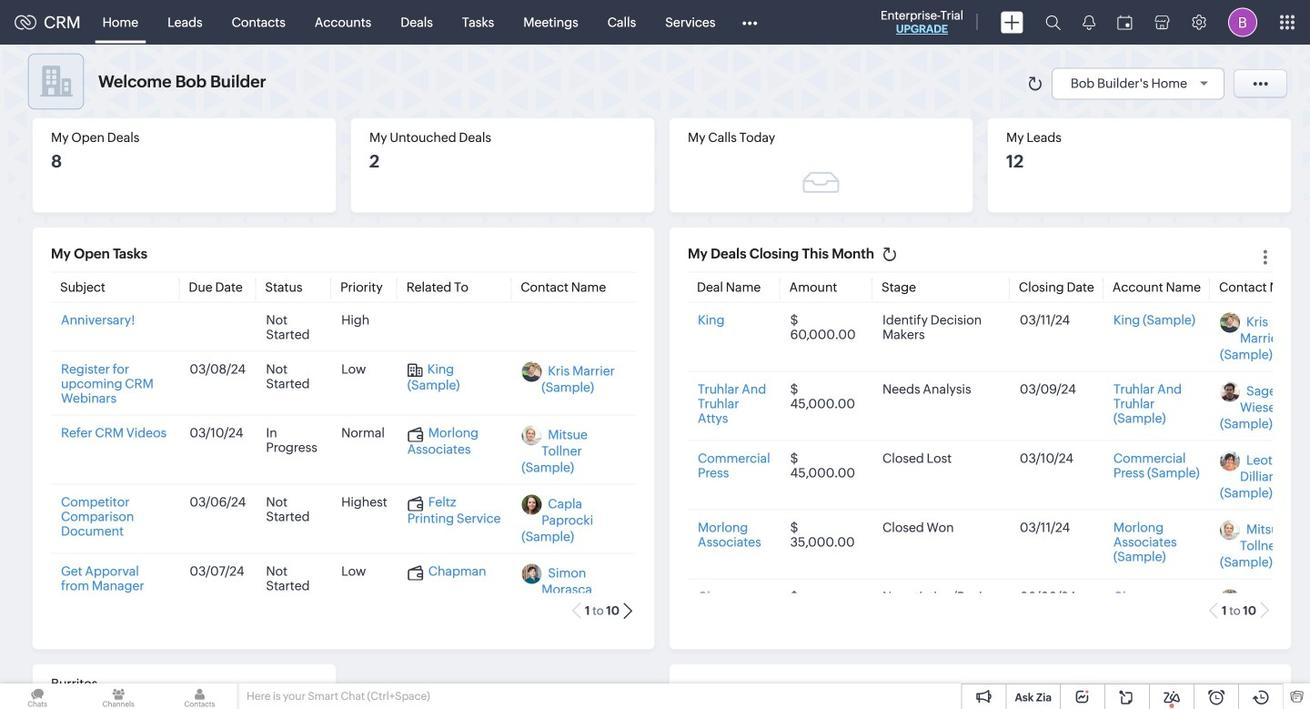 Task type: locate. For each thing, give the bounding box(es) containing it.
create menu image
[[1001, 11, 1024, 33]]

contacts image
[[162, 684, 237, 709]]

signals element
[[1072, 0, 1107, 45]]

chats image
[[0, 684, 75, 709]]

profile element
[[1218, 0, 1269, 44]]

search image
[[1046, 15, 1061, 30]]

profile image
[[1229, 8, 1258, 37]]

channels image
[[81, 684, 156, 709]]

logo image
[[15, 15, 36, 30]]

create menu element
[[990, 0, 1035, 44]]



Task type: vqa. For each thing, say whether or not it's contained in the screenshot.
the deals 'link'
no



Task type: describe. For each thing, give the bounding box(es) containing it.
search element
[[1035, 0, 1072, 45]]

calendar image
[[1118, 15, 1133, 30]]

Other Modules field
[[730, 8, 770, 37]]

signals image
[[1083, 15, 1096, 30]]



